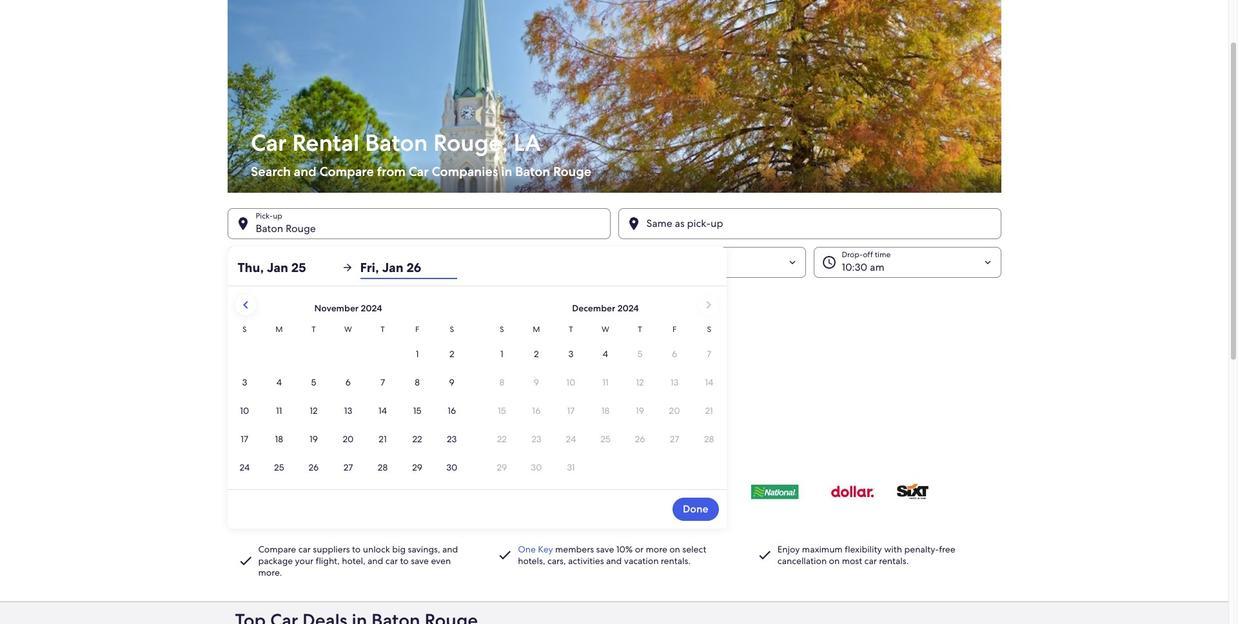 Task type: locate. For each thing, give the bounding box(es) containing it.
and left vacation
[[606, 555, 622, 567]]

m for december 2024
[[533, 324, 540, 335]]

1 horizontal spatial compare
[[319, 163, 374, 180]]

1 horizontal spatial w
[[602, 324, 609, 335]]

car
[[251, 128, 287, 158], [408, 163, 428, 180]]

2 rentals. from the left
[[879, 555, 909, 567]]

a
[[254, 329, 258, 341]]

december
[[572, 303, 616, 314]]

rates
[[339, 291, 359, 303]]

baton
[[365, 128, 428, 158], [515, 163, 550, 180], [256, 222, 283, 235]]

25
[[291, 259, 306, 276], [275, 261, 286, 274]]

package
[[258, 555, 293, 567]]

suppliers
[[396, 426, 471, 450], [313, 543, 350, 555]]

with penalty-
[[884, 543, 939, 555]]

rentals. inside members save 10% or more on select hotels, cars, activities and vacation rentals.
[[661, 555, 691, 567]]

0 horizontal spatial car
[[251, 128, 287, 158]]

big
[[392, 543, 406, 555]]

2 w from the left
[[602, 324, 609, 335]]

1 w from the left
[[344, 324, 352, 335]]

i have a discount code
[[227, 329, 319, 341]]

26
[[407, 259, 421, 276], [470, 261, 482, 274]]

1 horizontal spatial rentals.
[[879, 555, 909, 567]]

2024 up i have a discount code link at the bottom of page
[[618, 303, 639, 314]]

w down november 2024
[[344, 324, 352, 335]]

rouge
[[553, 163, 591, 180], [286, 222, 316, 235]]

featured
[[235, 426, 309, 450]]

1 horizontal spatial baton
[[365, 128, 428, 158]]

m for november 2024
[[276, 324, 283, 335]]

0 horizontal spatial baton
[[256, 222, 283, 235]]

up.
[[400, 304, 412, 314]]

rouge inside dropdown button
[[286, 222, 316, 235]]

0 horizontal spatial m
[[276, 324, 283, 335]]

car right most
[[865, 555, 877, 567]]

flexibility
[[845, 543, 882, 555]]

compare
[[319, 163, 374, 180], [258, 543, 296, 555]]

rentals. inside enjoy maximum flexibility with penalty-free cancellation on most car rentals.
[[879, 555, 909, 567]]

2024 left pick-
[[361, 303, 382, 314]]

1 horizontal spatial suppliers
[[396, 426, 471, 450]]

suppliers inside compare car suppliers to unlock big savings, and package your flight, hotel, and car to save even more.
[[313, 543, 350, 555]]

0 horizontal spatial w
[[344, 324, 352, 335]]

car right from
[[408, 163, 428, 180]]

t down at
[[381, 324, 385, 335]]

2 t from the left
[[381, 324, 385, 335]]

1 horizontal spatial f
[[673, 324, 677, 335]]

1 vertical spatial car
[[408, 163, 428, 180]]

jan 26 button
[[423, 247, 610, 278]]

0 vertical spatial suppliers
[[396, 426, 471, 450]]

and down the rates
[[330, 304, 344, 314]]

0 vertical spatial baton
[[365, 128, 428, 158]]

0 vertical spatial car
[[251, 128, 287, 158]]

4 s from the left
[[707, 324, 711, 335]]

2 m from the left
[[533, 324, 540, 335]]

0 horizontal spatial f
[[415, 324, 419, 335]]

save
[[596, 543, 614, 555], [411, 555, 429, 567]]

0 horizontal spatial compare
[[258, 543, 296, 555]]

0 horizontal spatial rentals.
[[661, 555, 691, 567]]

breadcrumbs region
[[0, 0, 1229, 602]]

companies
[[431, 163, 498, 180]]

and inside include aarp member rates membership is required and verified at pick-up.
[[330, 304, 344, 314]]

jan right fri,
[[382, 259, 404, 276]]

2 vertical spatial baton
[[256, 222, 283, 235]]

select
[[683, 543, 707, 555]]

baton right the in
[[515, 163, 550, 180]]

baton inside dropdown button
[[256, 222, 283, 235]]

w down "december 2024"
[[602, 324, 609, 335]]

t down december
[[569, 324, 573, 335]]

thu, jan 25
[[238, 259, 306, 276]]

vacation
[[624, 555, 659, 567]]

baton rouge
[[256, 222, 316, 235]]

1 horizontal spatial m
[[533, 324, 540, 335]]

rentals. right most
[[879, 555, 909, 567]]

to
[[400, 555, 409, 567]]

0 horizontal spatial save
[[411, 555, 429, 567]]

f
[[415, 324, 419, 335], [673, 324, 677, 335]]

baton rouge button
[[227, 208, 610, 239]]

on
[[670, 543, 680, 555]]

0 horizontal spatial suppliers
[[313, 543, 350, 555]]

save left 10%
[[596, 543, 614, 555]]

0 vertical spatial compare
[[319, 163, 374, 180]]

2024
[[361, 303, 382, 314], [618, 303, 639, 314]]

compare inside car rental baton rouge, la search and compare from  car companies in baton rouge
[[319, 163, 374, 180]]

baton up jan 25
[[256, 222, 283, 235]]

verified
[[345, 304, 372, 314]]

w
[[344, 324, 352, 335], [602, 324, 609, 335]]

compare car suppliers to unlock big savings, and package your flight, hotel, and car to save even more.
[[258, 543, 458, 578]]

1 rentals. from the left
[[661, 555, 691, 567]]

hotels,
[[518, 555, 545, 567]]

baton up from
[[365, 128, 428, 158]]

car up search
[[251, 128, 287, 158]]

2 f from the left
[[673, 324, 677, 335]]

0 vertical spatial rouge
[[553, 163, 591, 180]]

rouge,
[[433, 128, 508, 158]]

0 horizontal spatial rouge
[[286, 222, 316, 235]]

one key
[[518, 543, 553, 555]]

1 f from the left
[[415, 324, 419, 335]]

save right to
[[411, 555, 429, 567]]

car rental baton rouge, la search and compare from  car companies in baton rouge
[[251, 128, 591, 180]]

and right search
[[294, 163, 316, 180]]

rentals. right vacation
[[661, 555, 691, 567]]

pick-
[[383, 304, 400, 314]]

1 vertical spatial suppliers
[[313, 543, 350, 555]]

0 horizontal spatial 2024
[[361, 303, 382, 314]]

1 t from the left
[[312, 324, 316, 335]]

and
[[294, 163, 316, 180], [330, 304, 344, 314], [442, 543, 458, 555], [368, 555, 383, 567], [606, 555, 622, 567]]

m
[[276, 324, 283, 335], [533, 324, 540, 335]]

code
[[298, 329, 319, 341]]

f for december 2024
[[673, 324, 677, 335]]

t down "december 2024"
[[638, 324, 642, 335]]

activities
[[568, 555, 604, 567]]

1 horizontal spatial rouge
[[553, 163, 591, 180]]

s
[[243, 324, 247, 335], [450, 324, 454, 335], [500, 324, 504, 335], [707, 324, 711, 335]]

rentals.
[[661, 555, 691, 567], [879, 555, 909, 567]]

1 horizontal spatial save
[[596, 543, 614, 555]]

t down required
[[312, 324, 316, 335]]

search
[[251, 163, 290, 180]]

car inside enjoy maximum flexibility with penalty-free cancellation on most car rentals.
[[865, 555, 877, 567]]

jan up include
[[256, 261, 272, 274]]

1 horizontal spatial 2024
[[618, 303, 639, 314]]

jan
[[267, 259, 288, 276], [382, 259, 404, 276], [256, 261, 272, 274], [451, 261, 468, 274]]

jan right the thu,
[[267, 259, 288, 276]]

most
[[842, 555, 862, 567]]

25 right the thu,
[[275, 261, 286, 274]]

25 right jan 25
[[291, 259, 306, 276]]

1 s from the left
[[243, 324, 247, 335]]

thu, jan 25 button
[[238, 256, 334, 279]]

2 horizontal spatial baton
[[515, 163, 550, 180]]

and right savings,
[[442, 543, 458, 555]]

1 2024 from the left
[[361, 303, 382, 314]]

rental
[[343, 426, 391, 450]]

jan down baton rouge dropdown button
[[451, 261, 468, 274]]

4 t from the left
[[638, 324, 642, 335]]

compare up more.
[[258, 543, 296, 555]]

have
[[232, 329, 251, 341]]

jan inside jan 25 button
[[256, 261, 272, 274]]

t
[[312, 324, 316, 335], [381, 324, 385, 335], [569, 324, 573, 335], [638, 324, 642, 335]]

1 m from the left
[[276, 324, 283, 335]]

car
[[314, 426, 339, 450], [298, 543, 311, 555], [386, 555, 398, 567], [865, 555, 877, 567]]

2 2024 from the left
[[618, 303, 639, 314]]

compare down rental
[[319, 163, 374, 180]]

car suppliers logo image
[[235, 468, 994, 515]]

1 vertical spatial compare
[[258, 543, 296, 555]]

la
[[513, 128, 541, 158]]

1 vertical spatial rouge
[[286, 222, 316, 235]]

key
[[538, 543, 553, 555]]

to unlock
[[352, 543, 390, 555]]

2 s from the left
[[450, 324, 454, 335]]



Task type: describe. For each thing, give the bounding box(es) containing it.
include
[[244, 291, 275, 303]]

or
[[635, 543, 644, 555]]

featured car rental suppliers
[[235, 426, 471, 450]]

more
[[646, 543, 667, 555]]

jan inside fri, jan 26 button
[[382, 259, 404, 276]]

at
[[374, 304, 381, 314]]

rental
[[292, 128, 359, 158]]

1 horizontal spatial 26
[[470, 261, 482, 274]]

done
[[683, 502, 709, 516]]

3 t from the left
[[569, 324, 573, 335]]

from
[[377, 163, 405, 180]]

2024 for november 2024
[[361, 303, 382, 314]]

next month image
[[701, 297, 716, 313]]

1 horizontal spatial 25
[[291, 259, 306, 276]]

one
[[518, 543, 536, 555]]

w for december
[[602, 324, 609, 335]]

cancellation on
[[778, 555, 840, 567]]

aarp
[[277, 291, 299, 303]]

i
[[227, 329, 230, 341]]

jan inside button
[[451, 261, 468, 274]]

car left to
[[386, 555, 398, 567]]

fri, jan 26 button
[[360, 256, 457, 279]]

november
[[314, 303, 359, 314]]

previous month image
[[238, 297, 253, 313]]

december 2024
[[572, 303, 639, 314]]

in
[[501, 163, 512, 180]]

november 2024
[[314, 303, 382, 314]]

and inside car rental baton rouge, la search and compare from  car companies in baton rouge
[[294, 163, 316, 180]]

one key link
[[518, 543, 553, 555]]

10%
[[616, 543, 633, 555]]

flight,
[[316, 555, 340, 567]]

members
[[555, 543, 594, 555]]

even
[[431, 555, 451, 567]]

w for november
[[344, 324, 352, 335]]

f for november 2024
[[415, 324, 419, 335]]

fri, jan 26
[[360, 259, 421, 276]]

jan 26
[[451, 261, 482, 274]]

jan 25 button
[[227, 247, 415, 278]]

done button
[[673, 498, 719, 521]]

enjoy maximum flexibility with penalty-free cancellation on most car rentals.
[[778, 543, 956, 567]]

discount
[[261, 329, 296, 341]]

more.
[[258, 567, 282, 578]]

rouge inside car rental baton rouge, la search and compare from  car companies in baton rouge
[[553, 163, 591, 180]]

member
[[302, 291, 337, 303]]

jan 25
[[256, 261, 286, 274]]

is
[[291, 304, 296, 314]]

1 vertical spatial baton
[[515, 163, 550, 180]]

0 horizontal spatial 26
[[407, 259, 421, 276]]

maximum
[[802, 543, 843, 555]]

and right hotel,
[[368, 555, 383, 567]]

save inside compare car suppliers to unlock big savings, and package your flight, hotel, and car to save even more.
[[411, 555, 429, 567]]

3 s from the left
[[500, 324, 504, 335]]

your
[[295, 555, 314, 567]]

membership
[[244, 304, 289, 314]]

jan inside the thu, jan 25 button
[[267, 259, 288, 276]]

2024 for december 2024
[[618, 303, 639, 314]]

savings,
[[408, 543, 440, 555]]

required
[[298, 304, 328, 314]]

enjoy
[[778, 543, 800, 555]]

0 horizontal spatial 25
[[275, 261, 286, 274]]

save inside members save 10% or more on select hotels, cars, activities and vacation rentals.
[[596, 543, 614, 555]]

hotel,
[[342, 555, 365, 567]]

members save 10% or more on select hotels, cars, activities and vacation rentals.
[[518, 543, 707, 567]]

car left rental
[[314, 426, 339, 450]]

include aarp member rates membership is required and verified at pick-up.
[[244, 291, 412, 314]]

compare inside compare car suppliers to unlock big savings, and package your flight, hotel, and car to save even more.
[[258, 543, 296, 555]]

1 horizontal spatial car
[[408, 163, 428, 180]]

car left flight,
[[298, 543, 311, 555]]

i have a discount code link
[[227, 327, 1001, 342]]

thu,
[[238, 259, 264, 276]]

cars,
[[548, 555, 566, 567]]

free
[[939, 543, 956, 555]]

and inside members save 10% or more on select hotels, cars, activities and vacation rentals.
[[606, 555, 622, 567]]

fri,
[[360, 259, 379, 276]]



Task type: vqa. For each thing, say whether or not it's contained in the screenshot.
Show Next Image For Hotel 32 32
no



